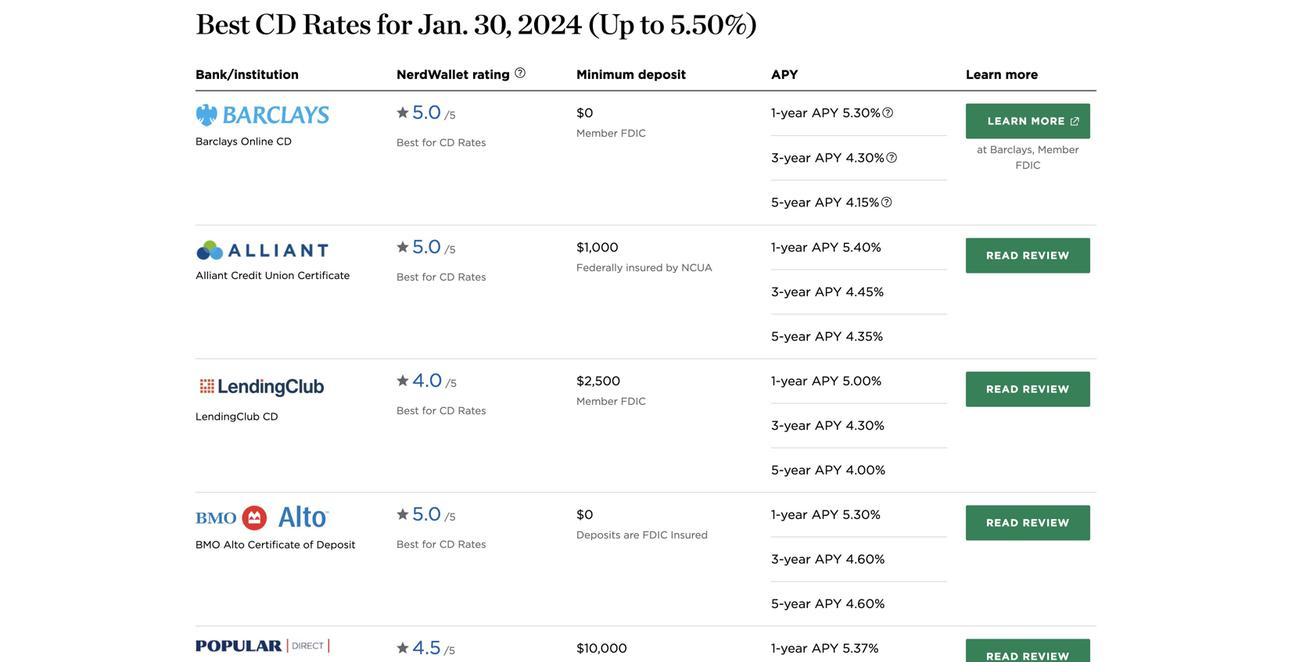 Task type: describe. For each thing, give the bounding box(es) containing it.
member for 5.0
[[577, 127, 618, 139]]

read review for 4.45%
[[987, 250, 1070, 262]]

(up
[[588, 7, 635, 41]]

$1,000
[[577, 240, 619, 255]]

insured
[[671, 529, 708, 541]]

5.0 for 1-year apy 5.30%
[[412, 503, 441, 526]]

5-year apy 4.00%
[[771, 463, 886, 478]]

best for 1-year apy 5.40%
[[397, 271, 419, 283]]

barclays
[[196, 135, 238, 147]]

$0 for $0 member fdic
[[577, 105, 593, 120]]

1 5.30% from the top
[[843, 105, 881, 120]]

federally
[[577, 262, 623, 274]]

nerdwallet rating
[[397, 67, 510, 82]]

popular direct cd image
[[196, 640, 329, 653]]

$0 deposits are fdic insured
[[577, 507, 708, 541]]

3-year apy 4.45%
[[771, 284, 884, 300]]

rated 4.5 out of 5 element
[[412, 633, 455, 663]]

lendingclub
[[196, 411, 260, 423]]

minimum
[[577, 67, 634, 82]]

by
[[666, 262, 679, 274]]

review for 3-year apy 4.45%
[[1023, 250, 1070, 262]]

3- for 1-year apy 5.00%
[[771, 418, 784, 433]]

1-year apy 5.00%
[[771, 374, 882, 389]]

fdic inside $0 member fdic
[[621, 127, 646, 139]]

/5 for 1-year apy 5.00%
[[446, 377, 457, 390]]

best for cd rates for 1-year apy 5.00%
[[397, 405, 486, 417]]

fdic inside 'at barclays, member fdic'
[[1016, 159, 1041, 171]]

learn more inside "link"
[[988, 115, 1066, 127]]

4.60% for 5-year apy 4.60%
[[846, 597, 885, 612]]

$2,500
[[577, 374, 621, 389]]

3-year apy 4.60%
[[771, 552, 885, 567]]

5.50%)
[[670, 7, 758, 41]]

read review link for 3-year apy 4.60%
[[966, 506, 1091, 541]]

bmo alto certificate of deposit image
[[196, 506, 329, 531]]

0 vertical spatial learn more
[[966, 67, 1039, 82]]

best for 1-year apy 5.00%
[[397, 405, 419, 417]]

4.60% for 3-year apy 4.60%
[[846, 552, 885, 567]]

1 1-year apy 5.30% from the top
[[771, 105, 881, 120]]

barclays online cd image
[[196, 104, 329, 128]]

$10,000
[[577, 641, 627, 656]]

of
[[303, 539, 314, 551]]

$2,500 member fdic
[[577, 374, 646, 408]]

4.5
[[412, 637, 441, 659]]

1 3-year apy 4.30% from the top
[[771, 150, 885, 165]]

online
[[241, 135, 273, 147]]

5.0 /5 for 1-year apy 5.40%
[[412, 235, 456, 258]]

lendingclub cd image
[[196, 372, 329, 403]]

/5 for 1-year apy 5.30%
[[445, 511, 456, 523]]

5- for 5-year apy 4.15%
[[771, 195, 784, 210]]

ncua
[[682, 262, 713, 274]]

rates for 1-year apy 5.40%
[[458, 271, 486, 283]]

rated 5.0 out of 5 element for 1-year apy 5.40%
[[412, 232, 456, 266]]

30,
[[474, 7, 512, 41]]

2 4.30% from the top
[[846, 418, 885, 433]]

1 4.30% from the top
[[846, 150, 885, 165]]

1- for 3-year apy 4.30%
[[771, 374, 781, 389]]

5- for 5-year apy 4.60%
[[771, 597, 784, 612]]

alliant credit union certificate
[[196, 270, 350, 282]]

deposit
[[317, 539, 356, 551]]

read for 1-year apy 5.40%
[[987, 250, 1019, 262]]

fdic inside $2,500 member fdic
[[621, 395, 646, 408]]

alliant
[[196, 270, 228, 282]]

/5 inside 4.5 /5
[[444, 645, 455, 657]]

0 vertical spatial certificate
[[298, 270, 350, 282]]

at
[[977, 144, 987, 156]]

2 5.30% from the top
[[843, 507, 881, 523]]

insured
[[626, 262, 663, 274]]

4.00%
[[846, 463, 886, 478]]

learn more link
[[966, 104, 1091, 139]]

0 vertical spatial more
[[1006, 67, 1039, 82]]

2024
[[517, 7, 582, 41]]

read review link for 3-year apy 4.30%
[[966, 372, 1091, 407]]

5.0 /5 for 1-year apy 5.30%
[[412, 503, 456, 526]]

best for cd rates for 1-year apy 5.40%
[[397, 271, 486, 283]]



Task type: locate. For each thing, give the bounding box(es) containing it.
4.30% up 4.00% on the bottom right
[[846, 418, 885, 433]]

2 read review from the top
[[987, 383, 1070, 395]]

2 3-year apy 4.30% from the top
[[771, 418, 885, 433]]

5.00%
[[843, 374, 882, 389]]

1 vertical spatial rated 5.0 out of 5 element
[[412, 232, 456, 266]]

/5 for 1-year apy 5.40%
[[445, 244, 456, 256]]

barclays,
[[990, 144, 1035, 156]]

2 read review link from the top
[[966, 372, 1091, 407]]

0 vertical spatial 4.30%
[[846, 150, 885, 165]]

for
[[377, 7, 412, 41], [422, 137, 436, 149], [422, 271, 436, 283], [422, 405, 436, 417], [422, 539, 436, 551]]

0 vertical spatial read
[[987, 250, 1019, 262]]

2 vertical spatial review
[[1023, 517, 1070, 529]]

1-
[[771, 105, 781, 120], [771, 240, 781, 255], [771, 374, 781, 389], [771, 507, 781, 523], [771, 641, 781, 656]]

member down learn more "link"
[[1038, 144, 1079, 156]]

4 best for cd rates from the top
[[397, 539, 486, 551]]

1 vertical spatial 4.60%
[[846, 597, 885, 612]]

2 4.60% from the top
[[846, 597, 885, 612]]

2 5- from the top
[[771, 329, 784, 344]]

0 vertical spatial 1-year apy 5.30%
[[771, 105, 881, 120]]

5-year apy 4.35%
[[771, 329, 883, 344]]

3-
[[771, 150, 784, 165], [771, 284, 784, 300], [771, 418, 784, 433], [771, 552, 784, 567]]

best for cd rates
[[397, 137, 486, 149], [397, 271, 486, 283], [397, 405, 486, 417], [397, 539, 486, 551]]

4.5 /5
[[412, 637, 455, 659]]

best for 1-year apy 5.30%
[[397, 539, 419, 551]]

1 4.60% from the top
[[846, 552, 885, 567]]

0 vertical spatial 5.0 /5
[[412, 101, 456, 124]]

2 read from the top
[[987, 383, 1019, 395]]

1 vertical spatial review
[[1023, 383, 1070, 395]]

3 read from the top
[[987, 517, 1019, 529]]

1 vertical spatial read review
[[987, 383, 1070, 395]]

1 vertical spatial 5.0 /5
[[412, 235, 456, 258]]

1 vertical spatial certificate
[[248, 539, 300, 551]]

bank/institution
[[196, 67, 299, 82]]

0 vertical spatial read review link
[[966, 238, 1091, 273]]

bmo
[[196, 539, 220, 551]]

2 3- from the top
[[771, 284, 784, 300]]

member for 4.0
[[577, 395, 618, 408]]

are
[[624, 529, 640, 541]]

4 1- from the top
[[771, 507, 781, 523]]

certificate down bmo alto certificate of deposit image
[[248, 539, 300, 551]]

year
[[781, 105, 808, 120], [784, 150, 811, 165], [784, 195, 811, 210], [781, 240, 808, 255], [784, 284, 811, 300], [784, 329, 811, 344], [781, 374, 808, 389], [784, 418, 811, 433], [784, 463, 811, 478], [781, 507, 808, 523], [784, 552, 811, 567], [784, 597, 811, 612], [781, 641, 808, 656]]

3-year apy 4.30%
[[771, 150, 885, 165], [771, 418, 885, 433]]

1 1- from the top
[[771, 105, 781, 120]]

1 read review from the top
[[987, 250, 1070, 262]]

more inside learn more "link"
[[1031, 115, 1066, 127]]

certificate right union
[[298, 270, 350, 282]]

1 vertical spatial more
[[1031, 115, 1066, 127]]

1 5.0 from the top
[[412, 101, 441, 124]]

how are nerdwallet's ratings determined? image
[[503, 57, 537, 92]]

best
[[196, 7, 250, 41], [397, 137, 419, 149], [397, 271, 419, 283], [397, 405, 419, 417], [397, 539, 419, 551]]

0 vertical spatial $0
[[577, 105, 593, 120]]

$0 member fdic
[[577, 105, 646, 139]]

rating
[[473, 67, 510, 82]]

1 vertical spatial 4.30%
[[846, 418, 885, 433]]

1- for 3-year apy 4.60%
[[771, 507, 781, 523]]

to
[[640, 7, 665, 41]]

more
[[1006, 67, 1039, 82], [1031, 115, 1066, 127]]

5-
[[771, 195, 784, 210], [771, 329, 784, 344], [771, 463, 784, 478], [771, 597, 784, 612]]

read for 1-year apy 5.30%
[[987, 517, 1019, 529]]

member down minimum
[[577, 127, 618, 139]]

$0 down minimum
[[577, 105, 593, 120]]

2 vertical spatial read review
[[987, 517, 1070, 529]]

apy
[[771, 67, 798, 82], [812, 105, 839, 120], [815, 150, 842, 165], [815, 195, 842, 210], [812, 240, 839, 255], [815, 284, 842, 300], [815, 329, 842, 344], [812, 374, 839, 389], [815, 418, 842, 433], [815, 463, 842, 478], [812, 507, 839, 523], [815, 552, 842, 567], [815, 597, 842, 612], [812, 641, 839, 656]]

3 rated 5.0 out of 5 element from the top
[[412, 499, 456, 534]]

deposits
[[577, 529, 621, 541]]

member inside $0 member fdic
[[577, 127, 618, 139]]

lendingclub cd
[[196, 411, 278, 423]]

1 vertical spatial $0
[[577, 507, 593, 523]]

bmo alto certificate of deposit
[[196, 539, 356, 551]]

3 5.0 from the top
[[412, 503, 441, 526]]

at barclays, member fdic
[[977, 144, 1079, 171]]

$0 up deposits at the left
[[577, 507, 593, 523]]

4.30%
[[846, 150, 885, 165], [846, 418, 885, 433]]

review for 3-year apy 4.60%
[[1023, 517, 1070, 529]]

4.60% up 5-year apy 4.60%
[[846, 552, 885, 567]]

2 5.0 /5 from the top
[[412, 235, 456, 258]]

read review for 4.30%
[[987, 383, 1070, 395]]

0 vertical spatial 5.30%
[[843, 105, 881, 120]]

5-year apy 4.60%
[[771, 597, 885, 612]]

4.30% up 4.15%
[[846, 150, 885, 165]]

2 vertical spatial read
[[987, 517, 1019, 529]]

1 vertical spatial 5.0
[[412, 235, 441, 258]]

2 vertical spatial 5.0 /5
[[412, 503, 456, 526]]

2 review from the top
[[1023, 383, 1070, 395]]

0 vertical spatial 5.0
[[412, 101, 441, 124]]

/5 inside 4.0 /5
[[446, 377, 457, 390]]

member down $2,500 at left bottom
[[577, 395, 618, 408]]

4.60% up 5.37%
[[846, 597, 885, 612]]

rates for 1-year apy 5.30%
[[458, 539, 486, 551]]

4.0
[[412, 369, 443, 392]]

read review link
[[966, 238, 1091, 273], [966, 372, 1091, 407], [966, 506, 1091, 541]]

member
[[577, 127, 618, 139], [1038, 144, 1079, 156], [577, 395, 618, 408]]

4.45%
[[846, 284, 884, 300]]

0 vertical spatial read review
[[987, 250, 1070, 262]]

review for 3-year apy 4.30%
[[1023, 383, 1070, 395]]

learn up learn more "link"
[[966, 67, 1002, 82]]

1 vertical spatial read
[[987, 383, 1019, 395]]

union
[[265, 270, 295, 282]]

/5
[[445, 109, 456, 121], [445, 244, 456, 256], [446, 377, 457, 390], [445, 511, 456, 523], [444, 645, 455, 657]]

rated 4.0 out of 5 element
[[412, 366, 457, 400]]

learn more up barclays,
[[988, 115, 1066, 127]]

3- for 1-year apy 5.30%
[[771, 552, 784, 567]]

cd
[[255, 7, 297, 41], [276, 135, 292, 147], [440, 137, 455, 149], [440, 271, 455, 283], [440, 405, 455, 417], [263, 411, 278, 423], [440, 539, 455, 551]]

$0 inside $0 deposits are fdic insured
[[577, 507, 593, 523]]

2 rated 5.0 out of 5 element from the top
[[412, 232, 456, 266]]

1 $0 from the top
[[577, 105, 593, 120]]

rates
[[302, 7, 371, 41], [458, 137, 486, 149], [458, 271, 486, 283], [458, 405, 486, 417], [458, 539, 486, 551]]

jan.
[[418, 7, 469, 41]]

more up learn more "link"
[[1006, 67, 1039, 82]]

credit
[[231, 270, 262, 282]]

2 $0 from the top
[[577, 507, 593, 523]]

learn inside "link"
[[988, 115, 1028, 127]]

1 review from the top
[[1023, 250, 1070, 262]]

1 vertical spatial 5.30%
[[843, 507, 881, 523]]

2 1- from the top
[[771, 240, 781, 255]]

3 read review link from the top
[[966, 506, 1091, 541]]

fdic inside $0 deposits are fdic insured
[[643, 529, 668, 541]]

4.60%
[[846, 552, 885, 567], [846, 597, 885, 612]]

$0
[[577, 105, 593, 120], [577, 507, 593, 523]]

3-year apy 4.30% up 5-year apy 4.00%
[[771, 418, 885, 433]]

3-year apy 4.30% up 5-year apy 4.15%
[[771, 150, 885, 165]]

alto
[[223, 539, 245, 551]]

5-year apy 4.15%
[[771, 195, 880, 210]]

2 vertical spatial member
[[577, 395, 618, 408]]

read
[[987, 250, 1019, 262], [987, 383, 1019, 395], [987, 517, 1019, 529]]

best for cd rates for 1-year apy 5.30%
[[397, 539, 486, 551]]

nerdwallet
[[397, 67, 469, 82]]

$0 inside $0 member fdic
[[577, 105, 593, 120]]

4 3- from the top
[[771, 552, 784, 567]]

$1,000 federally insured by ncua
[[577, 240, 713, 274]]

2 best for cd rates from the top
[[397, 271, 486, 283]]

read review for 4.60%
[[987, 517, 1070, 529]]

best cd rates for jan. 30, 2024 (up to 5.50%)
[[196, 7, 758, 41]]

4.15%
[[846, 195, 880, 210]]

member inside $2,500 member fdic
[[577, 395, 618, 408]]

deposit
[[638, 67, 686, 82]]

1 read from the top
[[987, 250, 1019, 262]]

3 best for cd rates from the top
[[397, 405, 486, 417]]

3- down 1-year apy 5.00%
[[771, 418, 784, 433]]

3 1- from the top
[[771, 374, 781, 389]]

1 vertical spatial member
[[1038, 144, 1079, 156]]

3- for 1-year apy 5.40%
[[771, 284, 784, 300]]

0 vertical spatial 3-year apy 4.30%
[[771, 150, 885, 165]]

alliant credit union certificate image
[[196, 238, 329, 262]]

3- up 5-year apy 4.60%
[[771, 552, 784, 567]]

1-year apy 5.40%
[[771, 240, 882, 255]]

read for 1-year apy 5.00%
[[987, 383, 1019, 395]]

5.40%
[[843, 240, 882, 255]]

5.0 for 1-year apy 5.40%
[[412, 235, 441, 258]]

0 vertical spatial review
[[1023, 250, 1070, 262]]

0 vertical spatial rated 5.0 out of 5 element
[[412, 97, 456, 132]]

2 vertical spatial rated 5.0 out of 5 element
[[412, 499, 456, 534]]

read review link for 3-year apy 4.45%
[[966, 238, 1091, 273]]

1-year apy 5.30%
[[771, 105, 881, 120], [771, 507, 881, 523]]

read review
[[987, 250, 1070, 262], [987, 383, 1070, 395], [987, 517, 1070, 529]]

5.0 /5
[[412, 101, 456, 124], [412, 235, 456, 258], [412, 503, 456, 526]]

3 review from the top
[[1023, 517, 1070, 529]]

5.0
[[412, 101, 441, 124], [412, 235, 441, 258], [412, 503, 441, 526]]

4 5- from the top
[[771, 597, 784, 612]]

0 vertical spatial learn
[[966, 67, 1002, 82]]

3- down 1-year apy 5.40%
[[771, 284, 784, 300]]

2 vertical spatial read review link
[[966, 506, 1091, 541]]

member inside 'at barclays, member fdic'
[[1038, 144, 1079, 156]]

$0 for $0 deposits are fdic insured
[[577, 507, 593, 523]]

rated 5.0 out of 5 element
[[412, 97, 456, 132], [412, 232, 456, 266], [412, 499, 456, 534]]

fdic
[[621, 127, 646, 139], [1016, 159, 1041, 171], [621, 395, 646, 408], [643, 529, 668, 541]]

3 5.0 /5 from the top
[[412, 503, 456, 526]]

4.0 /5
[[412, 369, 457, 392]]

5.30%
[[843, 105, 881, 120], [843, 507, 881, 523]]

3 3- from the top
[[771, 418, 784, 433]]

1-year apy 5.37%
[[771, 641, 879, 656]]

1 vertical spatial read review link
[[966, 372, 1091, 407]]

4.35%
[[846, 329, 883, 344]]

5- for 5-year apy 4.35%
[[771, 329, 784, 344]]

3 read review from the top
[[987, 517, 1070, 529]]

rates for 1-year apy 5.00%
[[458, 405, 486, 417]]

certificate
[[298, 270, 350, 282], [248, 539, 300, 551]]

1 vertical spatial learn
[[988, 115, 1028, 127]]

learn more up learn more "link"
[[966, 67, 1039, 82]]

for for 1-year apy 5.30%
[[422, 539, 436, 551]]

3- up 5-year apy 4.15%
[[771, 150, 784, 165]]

learn up barclays,
[[988, 115, 1028, 127]]

1 5- from the top
[[771, 195, 784, 210]]

1 3- from the top
[[771, 150, 784, 165]]

1 rated 5.0 out of 5 element from the top
[[412, 97, 456, 132]]

rated 5.0 out of 5 element for 1-year apy 5.30%
[[412, 499, 456, 534]]

5- for 5-year apy 4.00%
[[771, 463, 784, 478]]

1 best for cd rates from the top
[[397, 137, 486, 149]]

barclays online cd
[[196, 135, 292, 147]]

1 vertical spatial 1-year apy 5.30%
[[771, 507, 881, 523]]

5 1- from the top
[[771, 641, 781, 656]]

more up 'at barclays, member fdic'
[[1031, 115, 1066, 127]]

for for 1-year apy 5.40%
[[422, 271, 436, 283]]

1 vertical spatial learn more
[[988, 115, 1066, 127]]

learn
[[966, 67, 1002, 82], [988, 115, 1028, 127]]

learn more
[[966, 67, 1039, 82], [988, 115, 1066, 127]]

2 vertical spatial 5.0
[[412, 503, 441, 526]]

0 vertical spatial 4.60%
[[846, 552, 885, 567]]

review
[[1023, 250, 1070, 262], [1023, 383, 1070, 395], [1023, 517, 1070, 529]]

1 5.0 /5 from the top
[[412, 101, 456, 124]]

3 5- from the top
[[771, 463, 784, 478]]

1 vertical spatial 3-year apy 4.30%
[[771, 418, 885, 433]]

minimum deposit
[[577, 67, 686, 82]]

0 vertical spatial member
[[577, 127, 618, 139]]

1- for 3-year apy 4.45%
[[771, 240, 781, 255]]

1 read review link from the top
[[966, 238, 1091, 273]]

2 1-year apy 5.30% from the top
[[771, 507, 881, 523]]

5.37%
[[843, 641, 879, 656]]

for for 1-year apy 5.00%
[[422, 405, 436, 417]]

2 5.0 from the top
[[412, 235, 441, 258]]



Task type: vqa. For each thing, say whether or not it's contained in the screenshot.
4th 5-
yes



